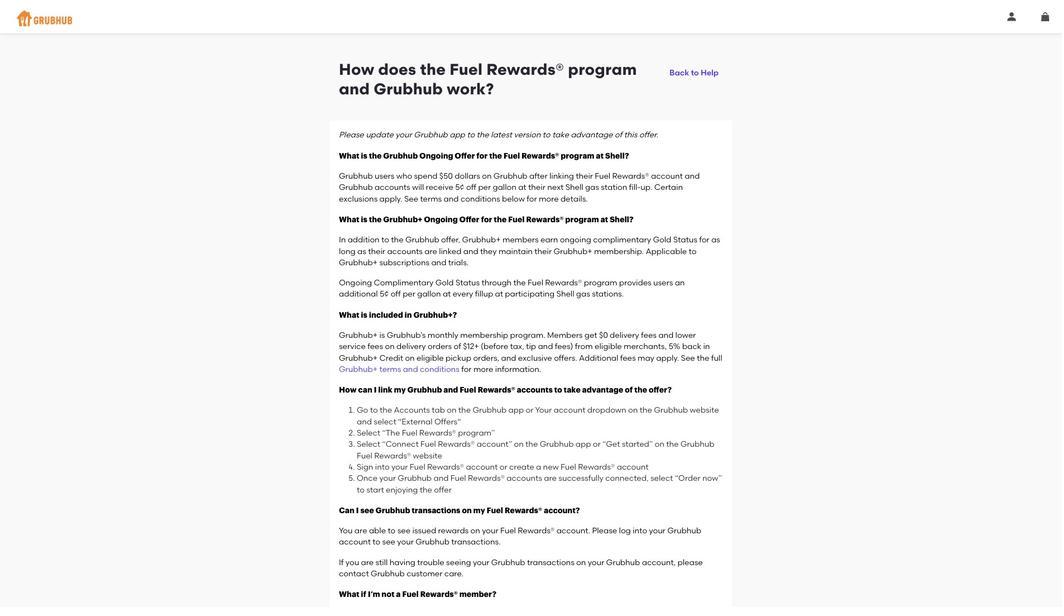 Task type: locate. For each thing, give the bounding box(es) containing it.
is for what is the grubhub ongoing offer for the fuel rewards® program at shell?
[[361, 152, 368, 160]]

for inside grubhub users who spend $50 dollars on grubhub after linking their fuel rewards® account and grubhub accounts will receive 5¢ off per gallon at their next shell gas station fill-up. certain exclusions apply. see terms and conditions below for more details.
[[527, 194, 537, 204]]

version
[[514, 130, 541, 140]]

1 vertical spatial i
[[356, 507, 359, 514]]

accounts up subscriptions
[[387, 247, 423, 256]]

fuel inside grubhub users who spend $50 dollars on grubhub after linking their fuel rewards® account and grubhub accounts will receive 5¢ off per gallon at their next shell gas station fill-up. certain exclusions apply. see terms and conditions below for more details.
[[595, 172, 611, 181]]

back to help
[[670, 68, 719, 78]]

shell?
[[605, 152, 629, 160], [610, 216, 634, 223]]

account down account"
[[466, 463, 498, 472]]

grubhub inside how does the fuel rewards® program and grubhub work?
[[374, 79, 443, 98]]

2 vertical spatial ongoing
[[339, 278, 372, 288]]

apply. inside grubhub users who spend $50 dollars on grubhub after linking their fuel rewards® account and grubhub accounts will receive 5¢ off per gallon at their next shell gas station fill-up. certain exclusions apply. see terms and conditions below for more details.
[[380, 194, 403, 204]]

what for what is the grubhub ongoing offer for the fuel rewards® program at shell?
[[339, 152, 360, 160]]

ongoing for grubhub
[[420, 152, 453, 160]]

0 vertical spatial eligible
[[595, 342, 622, 352]]

ongoing up offer,
[[424, 216, 458, 223]]

conditions inside grubhub users who spend $50 dollars on grubhub after linking their fuel rewards® account and grubhub accounts will receive 5¢ off per gallon at their next shell gas station fill-up. certain exclusions apply. see terms and conditions below for more details.
[[461, 194, 500, 204]]

in addition to the grubhub offer, grubhub+ members earn ongoing complimentary gold status for as long as their accounts are linked and they maintain their grubhub+ membership. applicable to grubhub+ subscriptions and trials.
[[339, 235, 721, 267]]

program
[[568, 60, 637, 79], [561, 152, 595, 160], [566, 216, 599, 223], [584, 278, 618, 288]]

account up connected,
[[617, 463, 649, 472]]

1 vertical spatial see
[[681, 353, 695, 363]]

1 vertical spatial conditions
[[420, 365, 460, 374]]

0 vertical spatial gold
[[653, 235, 672, 245]]

0 vertical spatial select
[[357, 429, 381, 438]]

account inside you are able to see issued rewards on your fuel rewards® account. please log into your grubhub account to see your grubhub transactions.
[[339, 538, 371, 547]]

participating
[[505, 290, 555, 299]]

1 horizontal spatial transactions
[[527, 558, 575, 567]]

grubhub logo image
[[17, 7, 73, 29]]

1 select from the top
[[357, 429, 381, 438]]

1 horizontal spatial off
[[466, 183, 477, 192]]

gallon inside ongoing complimentary gold status through the fuel rewards® program provides users an additional 5¢ off per gallon at every fillup at participating shell gas stations.
[[417, 290, 441, 299]]

account.
[[557, 526, 591, 536]]

4 what from the top
[[339, 591, 360, 599]]

rewards®
[[487, 60, 564, 79], [522, 152, 559, 160], [613, 172, 649, 181], [526, 216, 564, 223], [545, 278, 582, 288], [478, 386, 516, 394], [419, 429, 456, 438], [438, 440, 475, 449], [374, 451, 411, 461], [427, 463, 464, 472], [578, 463, 615, 472], [468, 474, 505, 483], [505, 507, 543, 514], [518, 526, 555, 536], [420, 591, 458, 599]]

on down account.
[[577, 558, 586, 567]]

0 horizontal spatial delivery
[[397, 342, 426, 352]]

1 horizontal spatial per
[[478, 183, 491, 192]]

0 vertical spatial or
[[526, 406, 534, 415]]

delivery
[[610, 331, 639, 340], [397, 342, 426, 352]]

program.
[[510, 331, 546, 340]]

get
[[585, 331, 598, 340]]

users inside ongoing complimentary gold status through the fuel rewards® program provides users an additional 5¢ off per gallon at every fillup at participating shell gas stations.
[[654, 278, 673, 288]]

1 horizontal spatial 5¢
[[455, 183, 465, 192]]

work?
[[447, 79, 494, 98]]

transactions down account.
[[527, 558, 575, 567]]

off down dollars
[[466, 183, 477, 192]]

the up subscriptions
[[391, 235, 404, 245]]

grubhub inside the in addition to the grubhub offer, grubhub+ members earn ongoing complimentary gold status for as long as their accounts are linked and they maintain their grubhub+ membership. applicable to grubhub+ subscriptions and trials.
[[406, 235, 439, 245]]

link
[[378, 386, 393, 394]]

transactions inside if you are still having trouble seeing your grubhub transactions on your grubhub account, please contact grubhub customer care.
[[527, 558, 575, 567]]

offer for grubhub
[[455, 152, 475, 160]]

per inside grubhub users who spend $50 dollars on grubhub after linking their fuel rewards® account and grubhub accounts will receive 5¢ off per gallon at their next shell gas station fill-up. certain exclusions apply. see terms and conditions below for more details.
[[478, 183, 491, 192]]

5¢
[[455, 183, 465, 192], [380, 290, 389, 299]]

0 vertical spatial shell?
[[605, 152, 629, 160]]

app
[[450, 130, 465, 140], [509, 406, 524, 415], [576, 440, 591, 449]]

more inside grubhub users who spend $50 dollars on grubhub after linking their fuel rewards® account and grubhub accounts will receive 5¢ off per gallon at their next shell gas station fill-up. certain exclusions apply. see terms and conditions below for more details.
[[539, 194, 559, 204]]

0 horizontal spatial app
[[450, 130, 465, 140]]

gold up applicable
[[653, 235, 672, 245]]

trials.
[[448, 258, 469, 267]]

off
[[466, 183, 477, 192], [391, 290, 401, 299]]

still
[[376, 558, 388, 567]]

1 vertical spatial shell?
[[610, 216, 634, 223]]

off down the complimentary
[[391, 290, 401, 299]]

to right applicable
[[689, 247, 697, 256]]

1 horizontal spatial apply.
[[657, 353, 679, 363]]

1 horizontal spatial website
[[690, 406, 719, 415]]

offer
[[434, 485, 452, 495]]

go
[[357, 406, 368, 415]]

app left "get
[[576, 440, 591, 449]]

rewards® inside you are able to see issued rewards on your fuel rewards® account. please log into your grubhub account to see your grubhub transactions.
[[518, 526, 555, 536]]

your
[[535, 406, 552, 415]]

0 vertical spatial gas
[[585, 183, 599, 192]]

1 horizontal spatial of
[[615, 130, 622, 140]]

per down dollars
[[478, 183, 491, 192]]

1 horizontal spatial status
[[674, 235, 698, 245]]

the down below
[[494, 216, 507, 223]]

1 horizontal spatial i
[[374, 386, 377, 394]]

see inside grubhub users who spend $50 dollars on grubhub after linking their fuel rewards® account and grubhub accounts will receive 5¢ off per gallon at their next shell gas station fill-up. certain exclusions apply. see terms and conditions below for more details.
[[404, 194, 418, 204]]

terms inside grubhub users who spend $50 dollars on grubhub after linking their fuel rewards® account and grubhub accounts will receive 5¢ off per gallon at their next shell gas station fill-up. certain exclusions apply. see terms and conditions below for more details.
[[420, 194, 442, 204]]

status inside ongoing complimentary gold status through the fuel rewards® program provides users an additional 5¢ off per gallon at every fillup at participating shell gas stations.
[[456, 278, 480, 288]]

in
[[405, 311, 412, 319], [704, 342, 710, 352]]

gallon inside grubhub users who spend $50 dollars on grubhub after linking their fuel rewards® account and grubhub accounts will receive 5¢ off per gallon at their next shell gas station fill-up. certain exclusions apply. see terms and conditions below for more details.
[[493, 183, 517, 192]]

ongoing
[[560, 235, 592, 245]]

at up below
[[519, 183, 527, 192]]

shell right the participating
[[557, 290, 575, 299]]

at
[[596, 152, 604, 160], [519, 183, 527, 192], [601, 216, 608, 223], [443, 290, 451, 299], [495, 290, 503, 299]]

this
[[624, 130, 638, 140]]

grubhub+ is grubhub's monthly membership program. members get $0 delivery fees and lower service fees on delivery orders of $12+ (before tax, tip and fees) from eligible merchants, 5% back in grubhub+ credit on eligible pickup orders, and exclusive offers. additional fees may apply. see the full grubhub+ terms and conditions for more information.
[[339, 331, 723, 374]]

take right 'version'
[[552, 130, 569, 140]]

through
[[482, 278, 512, 288]]

account,
[[642, 558, 676, 567]]

0 vertical spatial i
[[374, 386, 377, 394]]

gold up every
[[436, 278, 454, 288]]

full
[[712, 353, 723, 363]]

account up certain
[[651, 172, 683, 181]]

select up "the
[[374, 417, 396, 427]]

2 what from the top
[[339, 216, 360, 223]]

0 horizontal spatial eligible
[[417, 353, 444, 363]]

1 horizontal spatial gold
[[653, 235, 672, 245]]

able
[[369, 526, 386, 536]]

1 horizontal spatial delivery
[[610, 331, 639, 340]]

1 vertical spatial gallon
[[417, 290, 441, 299]]

1 vertical spatial select
[[357, 440, 381, 449]]

shell? for what is the grubhub+ ongoing offer for the fuel rewards® program at shell?
[[610, 216, 634, 223]]

help
[[701, 68, 719, 78]]

their down after
[[529, 183, 546, 192]]

a
[[536, 463, 541, 472], [396, 591, 401, 599]]

1 vertical spatial see
[[398, 526, 411, 536]]

transactions
[[412, 507, 461, 514], [527, 558, 575, 567]]

customer
[[407, 569, 443, 579]]

0 vertical spatial into
[[375, 463, 390, 472]]

in up grubhub's
[[405, 311, 412, 319]]

1 vertical spatial how
[[339, 386, 357, 394]]

2 vertical spatial app
[[576, 440, 591, 449]]

program inside how does the fuel rewards® program and grubhub work?
[[568, 60, 637, 79]]

1 how from the top
[[339, 60, 374, 79]]

fuel inside how does the fuel rewards® program and grubhub work?
[[450, 60, 483, 79]]

1 vertical spatial users
[[654, 278, 673, 288]]

1 vertical spatial shell
[[557, 290, 575, 299]]

how for how does the fuel rewards® program and grubhub work?
[[339, 60, 374, 79]]

0 horizontal spatial my
[[394, 386, 406, 394]]

fuel
[[450, 60, 483, 79], [504, 152, 520, 160], [595, 172, 611, 181], [508, 216, 525, 223], [528, 278, 544, 288], [460, 386, 476, 394], [402, 429, 418, 438], [421, 440, 436, 449], [357, 451, 373, 461], [410, 463, 426, 472], [561, 463, 577, 472], [451, 474, 466, 483], [487, 507, 503, 514], [501, 526, 516, 536], [402, 591, 419, 599]]

0 horizontal spatial gallon
[[417, 290, 441, 299]]

offer up dollars
[[455, 152, 475, 160]]

see
[[361, 507, 374, 514], [398, 526, 411, 536], [382, 538, 396, 547]]

at up complimentary at the top
[[601, 216, 608, 223]]

1 horizontal spatial into
[[633, 526, 647, 536]]

"get
[[603, 440, 620, 449]]

eligible down the $0
[[595, 342, 622, 352]]

conditions inside grubhub+ is grubhub's monthly membership program. members get $0 delivery fees and lower service fees on delivery orders of $12+ (before tax, tip and fees) from eligible merchants, 5% back in grubhub+ credit on eligible pickup orders, and exclusive offers. additional fees may apply. see the full grubhub+ terms and conditions for more information.
[[420, 365, 460, 374]]

are down the new
[[544, 474, 557, 483]]

grubhub+ down ongoing at the right top of page
[[554, 247, 592, 256]]

advantage up dropdown
[[582, 386, 624, 394]]

having
[[390, 558, 416, 567]]

who
[[396, 172, 412, 181]]

at inside grubhub users who spend $50 dollars on grubhub after linking their fuel rewards® account and grubhub accounts will receive 5¢ off per gallon at their next shell gas station fill-up. certain exclusions apply. see terms and conditions below for more details.
[[519, 183, 527, 192]]

offer up offer,
[[459, 216, 480, 223]]

please
[[339, 130, 364, 140], [592, 526, 617, 536]]

how inside how does the fuel rewards® program and grubhub work?
[[339, 60, 374, 79]]

see down able
[[382, 538, 396, 547]]

see down back
[[681, 353, 695, 363]]

account?
[[544, 507, 580, 514]]

on inside if you are still having trouble seeing your grubhub transactions on your grubhub account, please contact grubhub customer care.
[[577, 558, 586, 567]]

is inside grubhub+ is grubhub's monthly membership program. members get $0 delivery fees and lower service fees on delivery orders of $12+ (before tax, tip and fees) from eligible merchants, 5% back in grubhub+ credit on eligible pickup orders, and exclusive offers. additional fees may apply. see the full grubhub+ terms and conditions for more information.
[[380, 331, 385, 340]]

fees up merchants,
[[641, 331, 657, 340]]

1 horizontal spatial conditions
[[461, 194, 500, 204]]

0 vertical spatial my
[[394, 386, 406, 394]]

create
[[510, 463, 534, 472]]

0 horizontal spatial gold
[[436, 278, 454, 288]]

users
[[375, 172, 395, 181], [654, 278, 673, 288]]

status inside the in addition to the grubhub offer, grubhub+ members earn ongoing complimentary gold status for as long as their accounts are linked and they maintain their grubhub+ membership. applicable to grubhub+ subscriptions and trials.
[[674, 235, 698, 245]]

will
[[412, 183, 424, 192]]

are left linked
[[425, 247, 437, 256]]

a right not
[[396, 591, 401, 599]]

linking
[[550, 172, 574, 181]]

users left "an"
[[654, 278, 673, 288]]

conditions
[[461, 194, 500, 204], [420, 365, 460, 374]]

orders,
[[473, 353, 500, 363]]

enjoying
[[386, 485, 418, 495]]

provides
[[619, 278, 652, 288]]

0 vertical spatial delivery
[[610, 331, 639, 340]]

account inside grubhub users who spend $50 dollars on grubhub after linking their fuel rewards® account and grubhub accounts will receive 5¢ off per gallon at their next shell gas station fill-up. certain exclusions apply. see terms and conditions below for more details.
[[651, 172, 683, 181]]

fees left may
[[621, 353, 636, 363]]

ongoing inside ongoing complimentary gold status through the fuel rewards® program provides users an additional 5¢ off per gallon at every fillup at participating shell gas stations.
[[339, 278, 372, 288]]

0 vertical spatial offer
[[455, 152, 475, 160]]

what if i'm not a fuel rewards® member?
[[339, 591, 497, 599]]

apply. down "5%" on the bottom of page
[[657, 353, 679, 363]]

0 horizontal spatial apply.
[[380, 194, 403, 204]]

1 vertical spatial as
[[358, 247, 366, 256]]

started"
[[622, 440, 653, 449]]

app down how can i link my grubhub and fuel rewards® accounts to take advantage of the offer?
[[509, 406, 524, 415]]

ongoing up $50
[[420, 152, 453, 160]]

the left 'offer'
[[420, 485, 432, 495]]

0 vertical spatial status
[[674, 235, 698, 245]]

"external
[[398, 417, 433, 427]]

1 vertical spatial offer
[[459, 216, 480, 223]]

see down the will
[[404, 194, 418, 204]]

5¢ inside ongoing complimentary gold status through the fuel rewards® program provides users an additional 5¢ off per gallon at every fillup at participating shell gas stations.
[[380, 290, 389, 299]]

take down offers. on the right bottom
[[564, 386, 581, 394]]

the inside the in addition to the grubhub offer, grubhub+ members earn ongoing complimentary gold status for as long as their accounts are linked and they maintain their grubhub+ membership. applicable to grubhub+ subscriptions and trials.
[[391, 235, 404, 245]]

status
[[674, 235, 698, 245], [456, 278, 480, 288]]

for inside the in addition to the grubhub offer, grubhub+ members earn ongoing complimentary gold status for as long as their accounts are linked and they maintain their grubhub+ membership. applicable to grubhub+ subscriptions and trials.
[[700, 235, 710, 245]]

1 vertical spatial gold
[[436, 278, 454, 288]]

select left "the
[[357, 429, 381, 438]]

accounts down create
[[507, 474, 542, 483]]

up.
[[641, 183, 653, 192]]

0 vertical spatial apply.
[[380, 194, 403, 204]]

0 vertical spatial 5¢
[[455, 183, 465, 192]]

0 vertical spatial more
[[539, 194, 559, 204]]

0 vertical spatial shell
[[566, 183, 584, 192]]

a left the new
[[536, 463, 541, 472]]

station
[[601, 183, 627, 192]]

member?
[[460, 591, 497, 599]]

accounts inside the in addition to the grubhub offer, grubhub+ members earn ongoing complimentary gold status for as long as their accounts are linked and they maintain their grubhub+ membership. applicable to grubhub+ subscriptions and trials.
[[387, 247, 423, 256]]

in inside grubhub+ is grubhub's monthly membership program. members get $0 delivery fees and lower service fees on delivery orders of $12+ (before tax, tip and fees) from eligible merchants, 5% back in grubhub+ credit on eligible pickup orders, and exclusive offers. additional fees may apply. see the full grubhub+ terms and conditions for more information.
[[704, 342, 710, 352]]

1 vertical spatial more
[[474, 365, 494, 374]]

gold inside the in addition to the grubhub offer, grubhub+ members earn ongoing complimentary gold status for as long as their accounts are linked and they maintain their grubhub+ membership. applicable to grubhub+ subscriptions and trials.
[[653, 235, 672, 245]]

see left issued
[[398, 526, 411, 536]]

terms down receive
[[420, 194, 442, 204]]

1 vertical spatial in
[[704, 342, 710, 352]]

the
[[420, 60, 446, 79], [477, 130, 489, 140], [369, 152, 382, 160], [489, 152, 502, 160], [369, 216, 382, 223], [494, 216, 507, 223], [391, 235, 404, 245], [514, 278, 526, 288], [697, 353, 710, 363], [635, 386, 648, 394], [380, 406, 392, 415], [459, 406, 471, 415], [640, 406, 652, 415], [526, 440, 538, 449], [667, 440, 679, 449], [420, 485, 432, 495]]

2 how from the top
[[339, 386, 357, 394]]

latest
[[491, 130, 512, 140]]

0 vertical spatial fees
[[641, 331, 657, 340]]

1 vertical spatial a
[[396, 591, 401, 599]]

0 horizontal spatial website
[[413, 451, 442, 461]]

in right back
[[704, 342, 710, 352]]

of left this
[[615, 130, 622, 140]]

offer
[[455, 152, 475, 160], [459, 216, 480, 223]]

what up 'in'
[[339, 216, 360, 223]]

status up every
[[456, 278, 480, 288]]

0 vertical spatial see
[[404, 194, 418, 204]]

what up exclusions
[[339, 152, 360, 160]]

program inside ongoing complimentary gold status through the fuel rewards® program provides users an additional 5¢ off per gallon at every fillup at participating shell gas stations.
[[584, 278, 618, 288]]

on inside you are able to see issued rewards on your fuel rewards® account. please log into your grubhub account to see your grubhub transactions.
[[471, 526, 480, 536]]

of
[[615, 130, 622, 140], [454, 342, 461, 352], [625, 386, 633, 394]]

0 vertical spatial terms
[[420, 194, 442, 204]]

my up 'transactions.' at bottom
[[474, 507, 485, 514]]

is for what is included in grubhub+?
[[361, 311, 368, 319]]

1 horizontal spatial a
[[536, 463, 541, 472]]

on right dollars
[[482, 172, 492, 181]]

1 vertical spatial of
[[454, 342, 461, 352]]

please inside you are able to see issued rewards on your fuel rewards® account. please log into your grubhub account to see your grubhub transactions.
[[592, 526, 617, 536]]

my right "link"
[[394, 386, 406, 394]]

grubhub
[[374, 79, 443, 98], [414, 130, 448, 140], [383, 152, 418, 160], [339, 172, 373, 181], [494, 172, 528, 181], [339, 183, 373, 192], [406, 235, 439, 245], [408, 386, 442, 394], [473, 406, 507, 415], [654, 406, 688, 415], [540, 440, 574, 449], [681, 440, 715, 449], [398, 474, 432, 483], [376, 507, 410, 514], [668, 526, 702, 536], [416, 538, 450, 547], [492, 558, 525, 567], [606, 558, 640, 567], [371, 569, 405, 579]]

transactions.
[[452, 538, 501, 547]]

see
[[404, 194, 418, 204], [681, 353, 695, 363]]

1 horizontal spatial or
[[526, 406, 534, 415]]

are left still
[[361, 558, 374, 567]]

1 horizontal spatial see
[[681, 353, 695, 363]]

members
[[503, 235, 539, 245]]

0 horizontal spatial of
[[454, 342, 461, 352]]

off inside ongoing complimentary gold status through the fuel rewards® program provides users an additional 5¢ off per gallon at every fillup at participating shell gas stations.
[[391, 290, 401, 299]]

2 vertical spatial or
[[500, 463, 508, 472]]

of up pickup
[[454, 342, 461, 352]]

1 what from the top
[[339, 152, 360, 160]]

3 what from the top
[[339, 311, 360, 319]]

2 horizontal spatial see
[[398, 526, 411, 536]]

is down additional at the left of the page
[[361, 311, 368, 319]]

the right does
[[420, 60, 446, 79]]

credit
[[380, 353, 403, 363]]

1 horizontal spatial users
[[654, 278, 673, 288]]

can
[[339, 507, 355, 514]]

rewards® inside ongoing complimentary gold status through the fuel rewards® program provides users an additional 5¢ off per gallon at every fillup at participating shell gas stations.
[[545, 278, 582, 288]]

or left your on the right bottom of the page
[[526, 406, 534, 415]]

see right can
[[361, 507, 374, 514]]

0 vertical spatial gallon
[[493, 183, 517, 192]]

0 vertical spatial per
[[478, 183, 491, 192]]

advantage left this
[[571, 130, 613, 140]]

the inside how does the fuel rewards® program and grubhub work?
[[420, 60, 446, 79]]

1 vertical spatial transactions
[[527, 558, 575, 567]]

website
[[690, 406, 719, 415], [413, 451, 442, 461]]

or left create
[[500, 463, 508, 472]]

0 vertical spatial a
[[536, 463, 541, 472]]

0 horizontal spatial per
[[403, 290, 416, 299]]

1 vertical spatial please
[[592, 526, 617, 536]]

apply.
[[380, 194, 403, 204], [657, 353, 679, 363]]

fill-
[[629, 183, 641, 192]]

how left does
[[339, 60, 374, 79]]

1 vertical spatial gas
[[576, 290, 590, 299]]

to right 'version'
[[543, 130, 551, 140]]

to right addition
[[382, 235, 389, 245]]

1 horizontal spatial terms
[[420, 194, 442, 204]]

1 horizontal spatial please
[[592, 526, 617, 536]]

grubhub+ down the will
[[383, 216, 423, 223]]

1 vertical spatial off
[[391, 290, 401, 299]]

tax,
[[510, 342, 524, 352]]

0 horizontal spatial in
[[405, 311, 412, 319]]

0 vertical spatial ongoing
[[420, 152, 453, 160]]

1 vertical spatial eligible
[[417, 353, 444, 363]]

1 vertical spatial apply.
[[657, 353, 679, 363]]

select left "order on the bottom of page
[[651, 474, 673, 483]]

1 vertical spatial ongoing
[[424, 216, 458, 223]]

1 horizontal spatial my
[[474, 507, 485, 514]]

and inside how does the fuel rewards® program and grubhub work?
[[339, 79, 370, 98]]

how
[[339, 60, 374, 79], [339, 386, 357, 394]]

your up 'transactions.' at bottom
[[482, 526, 499, 536]]

per
[[478, 183, 491, 192], [403, 290, 416, 299]]

0 horizontal spatial terms
[[380, 365, 401, 374]]

5¢ down dollars
[[455, 183, 465, 192]]

or left "get
[[593, 440, 601, 449]]

0 vertical spatial how
[[339, 60, 374, 79]]

0 vertical spatial users
[[375, 172, 395, 181]]

next
[[548, 183, 564, 192]]

gold
[[653, 235, 672, 245], [436, 278, 454, 288]]

0 horizontal spatial more
[[474, 365, 494, 374]]

how can i link my grubhub and fuel rewards® accounts to take advantage of the offer?
[[339, 386, 672, 394]]

terms down credit
[[380, 365, 401, 374]]

or
[[526, 406, 534, 415], [593, 440, 601, 449], [500, 463, 508, 472]]

0 horizontal spatial please
[[339, 130, 364, 140]]

per down the complimentary
[[403, 290, 416, 299]]



Task type: describe. For each thing, give the bounding box(es) containing it.
users inside grubhub users who spend $50 dollars on grubhub after linking their fuel rewards® account and grubhub accounts will receive 5¢ off per gallon at their next shell gas station fill-up. certain exclusions apply. see terms and conditions below for more details.
[[375, 172, 395, 181]]

for inside grubhub+ is grubhub's monthly membership program. members get $0 delivery fees and lower service fees on delivery orders of $12+ (before tax, tip and fees) from eligible merchants, 5% back in grubhub+ credit on eligible pickup orders, and exclusive offers. additional fees may apply. see the full grubhub+ terms and conditions for more information.
[[462, 365, 472, 374]]

terms inside grubhub+ is grubhub's monthly membership program. members get $0 delivery fees and lower service fees on delivery orders of $12+ (before tax, tip and fees) from eligible merchants, 5% back in grubhub+ credit on eligible pickup orders, and exclusive offers. additional fees may apply. see the full grubhub+ terms and conditions for more information.
[[380, 365, 401, 374]]

2 vertical spatial see
[[382, 538, 396, 547]]

offers"
[[435, 417, 461, 427]]

you
[[339, 526, 353, 536]]

the down offer?
[[640, 406, 652, 415]]

0 vertical spatial in
[[405, 311, 412, 319]]

are inside you are able to see issued rewards on your fuel rewards® account. please log into your grubhub account to see your grubhub transactions.
[[355, 526, 367, 536]]

"connect
[[382, 440, 419, 449]]

the left offer?
[[635, 386, 648, 394]]

seeing
[[446, 558, 471, 567]]

linked
[[439, 247, 462, 256]]

ongoing for grubhub+
[[424, 216, 458, 223]]

gas inside ongoing complimentary gold status through the fuel rewards® program provides users an additional 5¢ off per gallon at every fillup at participating shell gas stations.
[[576, 290, 590, 299]]

the up offers"
[[459, 406, 471, 415]]

5%
[[669, 342, 681, 352]]

their right the linking
[[576, 172, 593, 181]]

to down once at the left bottom of page
[[357, 485, 365, 495]]

0 horizontal spatial fees
[[368, 342, 383, 352]]

on up credit
[[385, 342, 395, 352]]

0 vertical spatial as
[[712, 235, 721, 245]]

sign
[[357, 463, 373, 472]]

how does the fuel rewards® program and grubhub work?
[[339, 60, 637, 98]]

offer for grubhub+
[[459, 216, 480, 223]]

what is the grubhub ongoing offer for the fuel rewards® program at shell?
[[339, 152, 629, 160]]

offers.
[[554, 353, 577, 363]]

the right started"
[[667, 440, 679, 449]]

their down addition
[[368, 247, 386, 256]]

care.
[[445, 569, 464, 579]]

now"
[[703, 474, 722, 483]]

how for how can i link my grubhub and fuel rewards® accounts to take advantage of the offer?
[[339, 386, 357, 394]]

1 horizontal spatial eligible
[[595, 342, 622, 352]]

at down through
[[495, 290, 503, 299]]

off inside grubhub users who spend $50 dollars on grubhub after linking their fuel rewards® account and grubhub accounts will receive 5¢ off per gallon at their next shell gas station fill-up. certain exclusions apply. see terms and conditions below for more details.
[[466, 183, 477, 192]]

0 horizontal spatial select
[[374, 417, 396, 427]]

on up create
[[514, 440, 524, 449]]

rewards
[[438, 526, 469, 536]]

does
[[378, 60, 416, 79]]

below
[[502, 194, 525, 204]]

subscriptions
[[380, 258, 430, 267]]

your right update
[[396, 130, 412, 140]]

to up what is the grubhub ongoing offer for the fuel rewards® program at shell?
[[467, 130, 475, 140]]

merchants,
[[624, 342, 667, 352]]

0 vertical spatial advantage
[[571, 130, 613, 140]]

to right go
[[370, 406, 378, 415]]

your up having
[[397, 538, 414, 547]]

from
[[575, 342, 593, 352]]

"the
[[382, 429, 400, 438]]

0 vertical spatial take
[[552, 130, 569, 140]]

your down 'transactions.' at bottom
[[473, 558, 490, 567]]

included
[[369, 311, 403, 319]]

0 horizontal spatial i
[[356, 507, 359, 514]]

shell inside ongoing complimentary gold status through the fuel rewards® program provides users an additional 5¢ off per gallon at every fillup at participating shell gas stations.
[[557, 290, 575, 299]]

an
[[675, 278, 685, 288]]

grubhub's
[[387, 331, 426, 340]]

more inside grubhub+ is grubhub's monthly membership program. members get $0 delivery fees and lower service fees on delivery orders of $12+ (before tax, tip and fees) from eligible merchants, 5% back in grubhub+ credit on eligible pickup orders, and exclusive offers. additional fees may apply. see the full grubhub+ terms and conditions for more information.
[[474, 365, 494, 374]]

into inside go to the accounts tab on the grubhub app or your account dropdown on the grubhub website and select "external offers" select "the fuel rewards® program" select "connect fuel rewards® account" on the grubhub app or "get started" on the grubhub fuel rewards® website sign into your fuel rewards® account or create a new fuel rewards® account once your grubhub and fuel rewards® accounts are successfully connected, select "order now" to start enjoying the offer
[[375, 463, 390, 472]]

"order
[[675, 474, 701, 483]]

members
[[548, 331, 583, 340]]

to left help
[[691, 68, 699, 78]]

long
[[339, 247, 356, 256]]

2 horizontal spatial of
[[625, 386, 633, 394]]

the down please update your grubhub app to the latest version to take advantage of this offer.
[[489, 152, 502, 160]]

the down update
[[369, 152, 382, 160]]

receive
[[426, 183, 454, 192]]

is for grubhub+ is grubhub's monthly membership program. members get $0 delivery fees and lower service fees on delivery orders of $12+ (before tax, tip and fees) from eligible merchants, 5% back in grubhub+ credit on eligible pickup orders, and exclusive offers. additional fees may apply. see the full grubhub+ terms and conditions for more information.
[[380, 331, 385, 340]]

5¢ inside grubhub users who spend $50 dollars on grubhub after linking their fuel rewards® account and grubhub accounts will receive 5¢ off per gallon at their next shell gas station fill-up. certain exclusions apply. see terms and conditions below for more details.
[[455, 183, 465, 192]]

0 vertical spatial see
[[361, 507, 374, 514]]

lower
[[676, 331, 696, 340]]

(before
[[481, 342, 509, 352]]

stations.
[[592, 290, 624, 299]]

grubhub+ up they
[[462, 235, 501, 245]]

into inside you are able to see issued rewards on your fuel rewards® account. please log into your grubhub account to see your grubhub transactions.
[[633, 526, 647, 536]]

you are able to see issued rewards on your fuel rewards® account. please log into your grubhub account to see your grubhub transactions.
[[339, 526, 702, 547]]

your up account,
[[649, 526, 666, 536]]

on up offers"
[[447, 406, 457, 415]]

1 vertical spatial delivery
[[397, 342, 426, 352]]

start
[[367, 485, 384, 495]]

if
[[361, 591, 367, 599]]

service
[[339, 342, 366, 352]]

not
[[382, 591, 395, 599]]

see inside grubhub+ is grubhub's monthly membership program. members get $0 delivery fees and lower service fees on delivery orders of $12+ (before tax, tip and fees) from eligible merchants, 5% back in grubhub+ credit on eligible pickup orders, and exclusive offers. additional fees may apply. see the full grubhub+ terms and conditions for more information.
[[681, 353, 695, 363]]

you
[[346, 558, 359, 567]]

small image
[[1041, 12, 1050, 21]]

what is the grubhub+ ongoing offer for the fuel rewards® program at shell?
[[339, 216, 634, 223]]

connected,
[[606, 474, 649, 483]]

offer.
[[640, 130, 659, 140]]

accounts inside grubhub users who spend $50 dollars on grubhub after linking their fuel rewards® account and grubhub accounts will receive 5¢ off per gallon at their next shell gas station fill-up. certain exclusions apply. see terms and conditions below for more details.
[[375, 183, 410, 192]]

1 vertical spatial website
[[413, 451, 442, 461]]

to down offers. on the right bottom
[[554, 386, 562, 394]]

update
[[366, 130, 394, 140]]

to down able
[[373, 538, 381, 547]]

what for what is included in grubhub+?
[[339, 311, 360, 319]]

1 vertical spatial select
[[651, 474, 673, 483]]

complimentary
[[593, 235, 651, 245]]

are inside if you are still having trouble seeing your grubhub transactions on your grubhub account, please contact grubhub customer care.
[[361, 558, 374, 567]]

at left every
[[443, 290, 451, 299]]

rewards® inside grubhub users who spend $50 dollars on grubhub after linking their fuel rewards® account and grubhub accounts will receive 5¢ off per gallon at their next shell gas station fill-up. certain exclusions apply. see terms and conditions below for more details.
[[613, 172, 649, 181]]

1 vertical spatial advantage
[[582, 386, 624, 394]]

new
[[543, 463, 559, 472]]

grubhub+ up the service
[[339, 331, 378, 340]]

1 vertical spatial take
[[564, 386, 581, 394]]

accounts up your on the right bottom of the page
[[517, 386, 553, 394]]

tip
[[526, 342, 536, 352]]

0 horizontal spatial as
[[358, 247, 366, 256]]

the inside grubhub+ is grubhub's monthly membership program. members get $0 delivery fees and lower service fees on delivery orders of $12+ (before tax, tip and fees) from eligible merchants, 5% back in grubhub+ credit on eligible pickup orders, and exclusive offers. additional fees may apply. see the full grubhub+ terms and conditions for more information.
[[697, 353, 710, 363]]

fuel inside you are able to see issued rewards on your fuel rewards® account. please log into your grubhub account to see your grubhub transactions.
[[501, 526, 516, 536]]

grubhub+ up can
[[339, 365, 378, 374]]

the up create
[[526, 440, 538, 449]]

are inside go to the accounts tab on the grubhub app or your account dropdown on the grubhub website and select "external offers" select "the fuel rewards® program" select "connect fuel rewards® account" on the grubhub app or "get started" on the grubhub fuel rewards® website sign into your fuel rewards® account or create a new fuel rewards® account once your grubhub and fuel rewards® accounts are successfully connected, select "order now" to start enjoying the offer
[[544, 474, 557, 483]]

once
[[357, 474, 378, 483]]

offer,
[[441, 235, 460, 245]]

i'm
[[368, 591, 380, 599]]

the up addition
[[369, 216, 382, 223]]

$50
[[440, 172, 453, 181]]

per inside ongoing complimentary gold status through the fuel rewards® program provides users an additional 5¢ off per gallon at every fillup at participating shell gas stations.
[[403, 290, 416, 299]]

grubhub+ terms and conditions link
[[339, 365, 460, 374]]

can
[[358, 386, 372, 394]]

dropdown
[[588, 406, 627, 415]]

applicable
[[646, 247, 687, 256]]

0 vertical spatial app
[[450, 130, 465, 140]]

membership
[[460, 331, 508, 340]]

exclusions
[[339, 194, 378, 204]]

monthly
[[428, 331, 459, 340]]

apply. inside grubhub+ is grubhub's monthly membership program. members get $0 delivery fees and lower service fees on delivery orders of $12+ (before tax, tip and fees) from eligible merchants, 5% back in grubhub+ credit on eligible pickup orders, and exclusive offers. additional fees may apply. see the full grubhub+ terms and conditions for more information.
[[657, 353, 679, 363]]

shell? for what is the grubhub ongoing offer for the fuel rewards® program at shell?
[[605, 152, 629, 160]]

your down "connect on the left of page
[[392, 463, 408, 472]]

the down "link"
[[380, 406, 392, 415]]

contact
[[339, 569, 369, 579]]

is for what is the grubhub+ ongoing offer for the fuel rewards® program at shell?
[[361, 216, 368, 223]]

grubhub+ down long
[[339, 258, 378, 267]]

the inside ongoing complimentary gold status through the fuel rewards® program provides users an additional 5¢ off per gallon at every fillup at participating shell gas stations.
[[514, 278, 526, 288]]

a inside go to the accounts tab on the grubhub app or your account dropdown on the grubhub website and select "external offers" select "the fuel rewards® program" select "connect fuel rewards® account" on the grubhub app or "get started" on the grubhub fuel rewards® website sign into your fuel rewards® account or create a new fuel rewards® account once your grubhub and fuel rewards® accounts are successfully connected, select "order now" to start enjoying the offer
[[536, 463, 541, 472]]

2 select from the top
[[357, 440, 381, 449]]

small image
[[1008, 12, 1017, 21]]

may
[[638, 353, 655, 363]]

are inside the in addition to the grubhub offer, grubhub+ members earn ongoing complimentary gold status for as long as their accounts are linked and they maintain their grubhub+ membership. applicable to grubhub+ subscriptions and trials.
[[425, 247, 437, 256]]

dollars
[[455, 172, 480, 181]]

account right your on the right bottom of the page
[[554, 406, 586, 415]]

back to help link
[[665, 60, 723, 80]]

rewards® inside how does the fuel rewards® program and grubhub work?
[[487, 60, 564, 79]]

of inside grubhub+ is grubhub's monthly membership program. members get $0 delivery fees and lower service fees on delivery orders of $12+ (before tax, tip and fees) from eligible merchants, 5% back in grubhub+ credit on eligible pickup orders, and exclusive offers. additional fees may apply. see the full grubhub+ terms and conditions for more information.
[[454, 342, 461, 352]]

if
[[339, 558, 344, 567]]

$0
[[599, 331, 608, 340]]

grubhub+ down the service
[[339, 353, 378, 363]]

their down earn
[[535, 247, 552, 256]]

maintain
[[499, 247, 533, 256]]

complimentary
[[374, 278, 434, 288]]

at up station
[[596, 152, 604, 160]]

earn
[[541, 235, 558, 245]]

accounts inside go to the accounts tab on the grubhub app or your account dropdown on the grubhub website and select "external offers" select "the fuel rewards® program" select "connect fuel rewards® account" on the grubhub app or "get started" on the grubhub fuel rewards® website sign into your fuel rewards® account or create a new fuel rewards® account once your grubhub and fuel rewards® accounts are successfully connected, select "order now" to start enjoying the offer
[[507, 474, 542, 483]]

on inside grubhub users who spend $50 dollars on grubhub after linking their fuel rewards® account and grubhub accounts will receive 5¢ off per gallon at their next shell gas station fill-up. certain exclusions apply. see terms and conditions below for more details.
[[482, 172, 492, 181]]

what is included in grubhub+?
[[339, 311, 457, 319]]

on right dropdown
[[628, 406, 638, 415]]

offer?
[[649, 386, 672, 394]]

successfully
[[559, 474, 604, 483]]

fees)
[[555, 342, 573, 352]]

program"
[[458, 429, 495, 438]]

gold inside ongoing complimentary gold status through the fuel rewards® program provides users an additional 5¢ off per gallon at every fillup at participating shell gas stations.
[[436, 278, 454, 288]]

membership.
[[594, 247, 644, 256]]

0 horizontal spatial a
[[396, 591, 401, 599]]

spend
[[414, 172, 438, 181]]

1 vertical spatial app
[[509, 406, 524, 415]]

they
[[480, 247, 497, 256]]

pickup
[[446, 353, 472, 363]]

every
[[453, 290, 473, 299]]

your up start
[[380, 474, 396, 483]]

please update your grubhub app to the latest version to take advantage of this offer.
[[339, 130, 659, 140]]

what for what is the grubhub+ ongoing offer for the fuel rewards® program at shell?
[[339, 216, 360, 223]]

on right started"
[[655, 440, 665, 449]]

on up grubhub+ terms and conditions link
[[405, 353, 415, 363]]

gas inside grubhub users who spend $50 dollars on grubhub after linking their fuel rewards® account and grubhub accounts will receive 5¢ off per gallon at their next shell gas station fill-up. certain exclusions apply. see terms and conditions below for more details.
[[585, 183, 599, 192]]

can i see grubhub transactions on my fuel rewards® account?
[[339, 507, 580, 514]]

issued
[[413, 526, 436, 536]]

shell inside grubhub users who spend $50 dollars on grubhub after linking their fuel rewards® account and grubhub accounts will receive 5¢ off per gallon at their next shell gas station fill-up. certain exclusions apply. see terms and conditions below for more details.
[[566, 183, 584, 192]]

0 vertical spatial transactions
[[412, 507, 461, 514]]

2 vertical spatial fees
[[621, 353, 636, 363]]

back
[[683, 342, 702, 352]]

to right able
[[388, 526, 396, 536]]

fuel inside ongoing complimentary gold status through the fuel rewards® program provides users an additional 5¢ off per gallon at every fillup at participating shell gas stations.
[[528, 278, 544, 288]]

exclusive
[[518, 353, 552, 363]]

your down account.
[[588, 558, 605, 567]]

ongoing complimentary gold status through the fuel rewards® program provides users an additional 5¢ off per gallon at every fillup at participating shell gas stations.
[[339, 278, 685, 299]]

additional
[[579, 353, 619, 363]]

on up rewards
[[462, 507, 472, 514]]

the left latest
[[477, 130, 489, 140]]

what for what if i'm not a fuel rewards® member?
[[339, 591, 360, 599]]

go to the accounts tab on the grubhub app or your account dropdown on the grubhub website and select "external offers" select "the fuel rewards® program" select "connect fuel rewards® account" on the grubhub app or "get started" on the grubhub fuel rewards® website sign into your fuel rewards® account or create a new fuel rewards® account once your grubhub and fuel rewards® accounts are successfully connected, select "order now" to start enjoying the offer
[[357, 406, 722, 495]]

1 vertical spatial or
[[593, 440, 601, 449]]



Task type: vqa. For each thing, say whether or not it's contained in the screenshot.
(10–20m)
no



